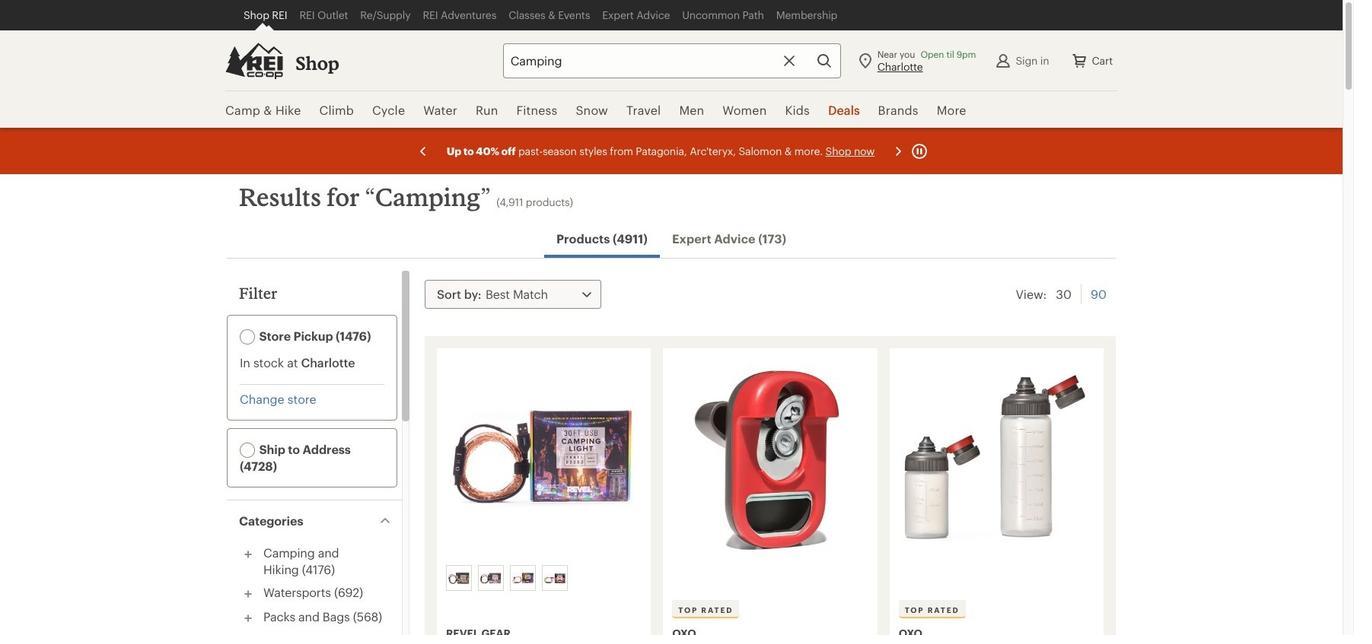Task type: vqa. For each thing, say whether or not it's contained in the screenshot.
first "to"
no



Task type: describe. For each thing, give the bounding box(es) containing it.
multi image
[[481, 568, 502, 589]]

shopping cart is empty image
[[1071, 51, 1089, 70]]

promotional messages marquee
[[0, 128, 1343, 174]]

oxo outdoor leakproof squeeze bottle set 0 image
[[899, 358, 1095, 560]]

rainbow image
[[512, 568, 534, 589]]

revel gear trail hound 30 ft. camping light 0 image
[[446, 358, 642, 560]]

pink image
[[544, 568, 566, 589]]

pause banner message scrolling image
[[911, 142, 929, 160]]

rei co-op, go to rei.com home page image
[[225, 42, 283, 79]]

add filter: ship to address (4728) image
[[240, 443, 255, 458]]

toggle packs-and-bags sub-items image
[[239, 610, 257, 628]]



Task type: locate. For each thing, give the bounding box(es) containing it.
group
[[443, 563, 644, 595]]

None search field
[[476, 43, 841, 78]]

None field
[[503, 43, 841, 78]]

Search for great gear & clothing text field
[[503, 43, 841, 78]]

search image
[[815, 51, 834, 70]]

toggle camping-and-hiking sub-items image
[[239, 546, 257, 564]]

oxo compact can and bottle opener 0 image
[[673, 358, 869, 560]]

banner
[[0, 0, 1343, 129]]

toggle watersports sub-items image
[[239, 586, 257, 604]]

clear search image
[[780, 51, 799, 70]]

white image
[[449, 568, 470, 589]]

previous message image
[[414, 142, 433, 160]]

next message image
[[889, 142, 908, 160]]



